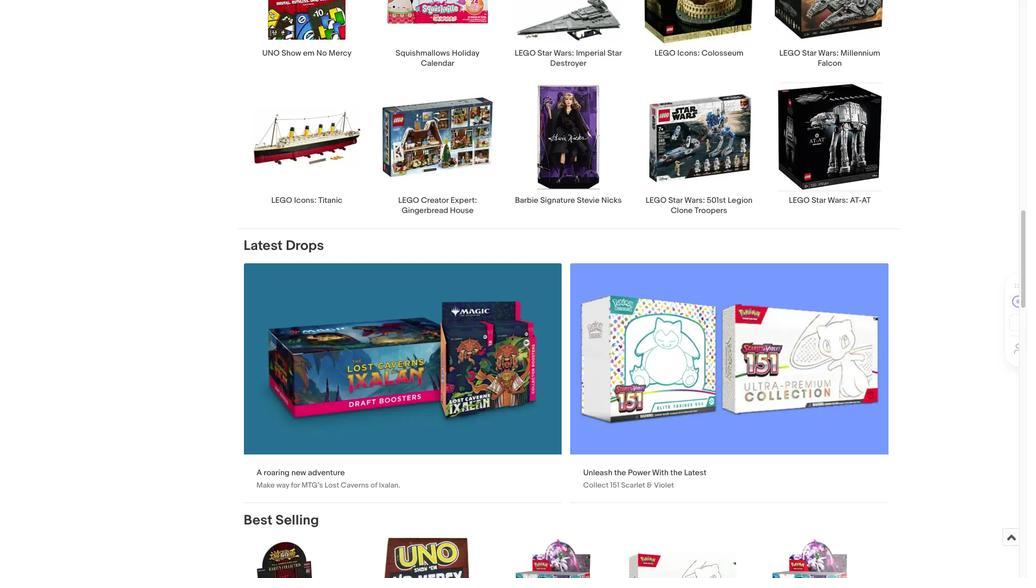 Task type: locate. For each thing, give the bounding box(es) containing it.
icons: left the colosseum
[[678, 48, 700, 59]]

icons: for titanic
[[294, 195, 317, 205]]

1 horizontal spatial icons:
[[678, 48, 700, 59]]

lego for lego star wars: at-at
[[789, 195, 810, 205]]

uno show em no mercy
[[262, 48, 352, 59]]

caverns
[[341, 480, 369, 490]]

icons: inside lego icons: titanic link
[[294, 195, 317, 205]]

star left 'falcon'
[[803, 48, 817, 59]]

lego icons: colosseum link
[[634, 0, 765, 69]]

latest
[[244, 237, 283, 254], [685, 468, 707, 478]]

0 horizontal spatial icons:
[[294, 195, 317, 205]]

lego inside lego star wars: millennium falcon
[[780, 48, 801, 59]]

wars: for millennium
[[819, 48, 839, 59]]

house
[[450, 205, 474, 216]]

lego star wars: 501st legion clone troopers
[[646, 195, 753, 216]]

way
[[277, 480, 289, 490]]

lego inside 'lego star wars: 501st legion clone troopers'
[[646, 195, 667, 205]]

1 vertical spatial icons:
[[294, 195, 317, 205]]

wars:
[[554, 48, 575, 59], [819, 48, 839, 59], [685, 195, 705, 205], [828, 195, 849, 205]]

None text field
[[244, 263, 562, 502], [571, 263, 889, 502], [244, 263, 562, 502], [571, 263, 889, 502]]

troopers
[[695, 205, 728, 216]]

pokémon tcg scarlet & violet 151 ultra-premium collection box - 16 packs image
[[629, 538, 736, 578]]

star inside lego star wars: millennium falcon
[[803, 48, 817, 59]]

star inside lego star wars: at-at link
[[812, 195, 826, 205]]

0 vertical spatial latest
[[244, 237, 283, 254]]

adventure
[[308, 468, 345, 478]]

destroyer
[[551, 59, 587, 69]]

best selling
[[244, 512, 319, 529]]

pokemon tcg scarlet & violet - paradox rift booster box - 36 packs image
[[515, 538, 594, 578]]

holiday
[[452, 48, 480, 59]]

lego star wars: at-at link
[[765, 82, 896, 216]]

icons: inside lego icons: colosseum link
[[678, 48, 700, 59]]

star left 'troopers'
[[669, 195, 683, 205]]

icons: left titanic
[[294, 195, 317, 205]]

wars: for imperial
[[554, 48, 575, 59]]

show
[[282, 48, 301, 59]]

1 horizontal spatial latest
[[685, 468, 707, 478]]

unleash the power with the latest collect 151 scarlet & violet
[[584, 468, 707, 490]]

clone
[[671, 205, 693, 216]]

pokémon tcg: scarlet & violet paradox rift booster box - 36 packs image
[[772, 538, 850, 578]]

creator
[[421, 195, 449, 205]]

icons: for colosseum
[[678, 48, 700, 59]]

unleash
[[584, 468, 613, 478]]

star left at-
[[812, 195, 826, 205]]

barbie signature stevie nicks
[[515, 195, 622, 205]]

uno
[[262, 48, 280, 59]]

lost
[[325, 480, 339, 490]]

mattel uno show em no mercy card game image
[[380, 538, 472, 578]]

lego star wars: millennium falcon
[[780, 48, 881, 69]]

wars: inside 'lego star wars: 501st legion clone troopers'
[[685, 195, 705, 205]]

star right the imperial
[[608, 48, 622, 59]]

signature
[[541, 195, 576, 205]]

for
[[291, 480, 300, 490]]

lego icons: colosseum
[[655, 48, 744, 59]]

the
[[615, 468, 627, 478], [671, 468, 683, 478]]

the up 151
[[615, 468, 627, 478]]

latest left drops
[[244, 237, 283, 254]]

icons:
[[678, 48, 700, 59], [294, 195, 317, 205]]

wars: left 501st
[[685, 195, 705, 205]]

lego
[[515, 48, 536, 59], [655, 48, 676, 59], [780, 48, 801, 59], [272, 195, 292, 205], [398, 195, 419, 205], [646, 195, 667, 205], [789, 195, 810, 205]]

star
[[538, 48, 552, 59], [608, 48, 622, 59], [803, 48, 817, 59], [669, 195, 683, 205], [812, 195, 826, 205]]

lego for lego star wars: millennium falcon
[[780, 48, 801, 59]]

mercy
[[329, 48, 352, 59]]

latest right with
[[685, 468, 707, 478]]

drops
[[286, 237, 324, 254]]

1 horizontal spatial the
[[671, 468, 683, 478]]

star for lego star wars: 501st legion clone troopers
[[669, 195, 683, 205]]

new
[[292, 468, 306, 478]]

lego for lego star wars: imperial star destroyer
[[515, 48, 536, 59]]

lego for lego star wars: 501st legion clone troopers
[[646, 195, 667, 205]]

1 vertical spatial latest
[[685, 468, 707, 478]]

em
[[303, 48, 315, 59]]

lego for lego icons: colosseum
[[655, 48, 676, 59]]

0 vertical spatial icons:
[[678, 48, 700, 59]]

calendar
[[421, 59, 455, 69]]

violet
[[654, 480, 674, 490]]

the right with
[[671, 468, 683, 478]]

wars: left at-
[[828, 195, 849, 205]]

0 horizontal spatial the
[[615, 468, 627, 478]]

star left the imperial
[[538, 48, 552, 59]]

wars: inside lego star wars: imperial star destroyer
[[554, 48, 575, 59]]

lego inside lego creator expert: gingerbread house
[[398, 195, 419, 205]]

star inside 'lego star wars: 501st legion clone troopers'
[[669, 195, 683, 205]]

wars: left the imperial
[[554, 48, 575, 59]]

colosseum
[[702, 48, 744, 59]]

2 the from the left
[[671, 468, 683, 478]]

imperial
[[576, 48, 606, 59]]

roaring
[[264, 468, 290, 478]]

a
[[257, 468, 262, 478]]

collect
[[584, 480, 609, 490]]

squishmallows
[[396, 48, 450, 59]]

make
[[257, 480, 275, 490]]

lego inside lego star wars: imperial star destroyer
[[515, 48, 536, 59]]

wars: left millennium
[[819, 48, 839, 59]]

wars: inside lego star wars: millennium falcon
[[819, 48, 839, 59]]

scarlet
[[621, 480, 646, 490]]



Task type: vqa. For each thing, say whether or not it's contained in the screenshot.
sellers
no



Task type: describe. For each thing, give the bounding box(es) containing it.
lego star wars: 501st legion clone troopers link
[[634, 82, 765, 216]]

falcon
[[818, 59, 842, 69]]

wars: for at-
[[828, 195, 849, 205]]

with
[[652, 468, 669, 478]]

stevie
[[577, 195, 600, 205]]

lego icons: titanic link
[[242, 82, 372, 216]]

star for lego star wars: imperial star destroyer
[[538, 48, 552, 59]]

power
[[628, 468, 651, 478]]

legion
[[728, 195, 753, 205]]

lego star wars: imperial star destroyer
[[515, 48, 622, 69]]

lego creator expert: gingerbread house
[[398, 195, 477, 216]]

151
[[611, 480, 620, 490]]

lego icons: titanic
[[272, 195, 343, 205]]

&
[[647, 480, 653, 490]]

lego star wars: millennium falcon link
[[765, 0, 896, 69]]

at
[[862, 195, 871, 205]]

lego for lego creator expert: gingerbread house
[[398, 195, 419, 205]]

star for lego star wars: millennium falcon
[[803, 48, 817, 59]]

expert:
[[451, 195, 477, 205]]

lego creator expert: gingerbread house link
[[372, 82, 503, 216]]

millennium
[[841, 48, 881, 59]]

barbie
[[515, 195, 539, 205]]

gingerbread
[[402, 205, 448, 216]]

0 horizontal spatial latest
[[244, 237, 283, 254]]

selling
[[276, 512, 319, 529]]

mtg's
[[302, 480, 323, 490]]

latest drops
[[244, 237, 324, 254]]

uno show em no mercy link
[[242, 0, 372, 69]]

barbie signature stevie nicks link
[[503, 82, 634, 216]]

no
[[317, 48, 327, 59]]

squishmallows holiday calendar link
[[372, 0, 503, 69]]

konami yu-gi-oh! 25th anniversary rarity collection booster box - 24 packs image
[[245, 538, 349, 578]]

1 the from the left
[[615, 468, 627, 478]]

best
[[244, 512, 273, 529]]

latest inside unleash the power with the latest collect 151 scarlet & violet
[[685, 468, 707, 478]]

lego for lego icons: titanic
[[272, 195, 292, 205]]

nicks
[[602, 195, 622, 205]]

lego star wars: at-at
[[789, 195, 871, 205]]

lego star wars: imperial star destroyer link
[[503, 0, 634, 69]]

squishmallows holiday calendar
[[396, 48, 480, 69]]

a roaring new adventure make way for mtg's lost caverns of ixalan.
[[257, 468, 401, 490]]

wars: for 501st
[[685, 195, 705, 205]]

ixalan.
[[379, 480, 401, 490]]

star for lego star wars: at-at
[[812, 195, 826, 205]]

of
[[371, 480, 378, 490]]

titanic
[[318, 195, 343, 205]]

at-
[[851, 195, 862, 205]]

501st
[[707, 195, 726, 205]]



